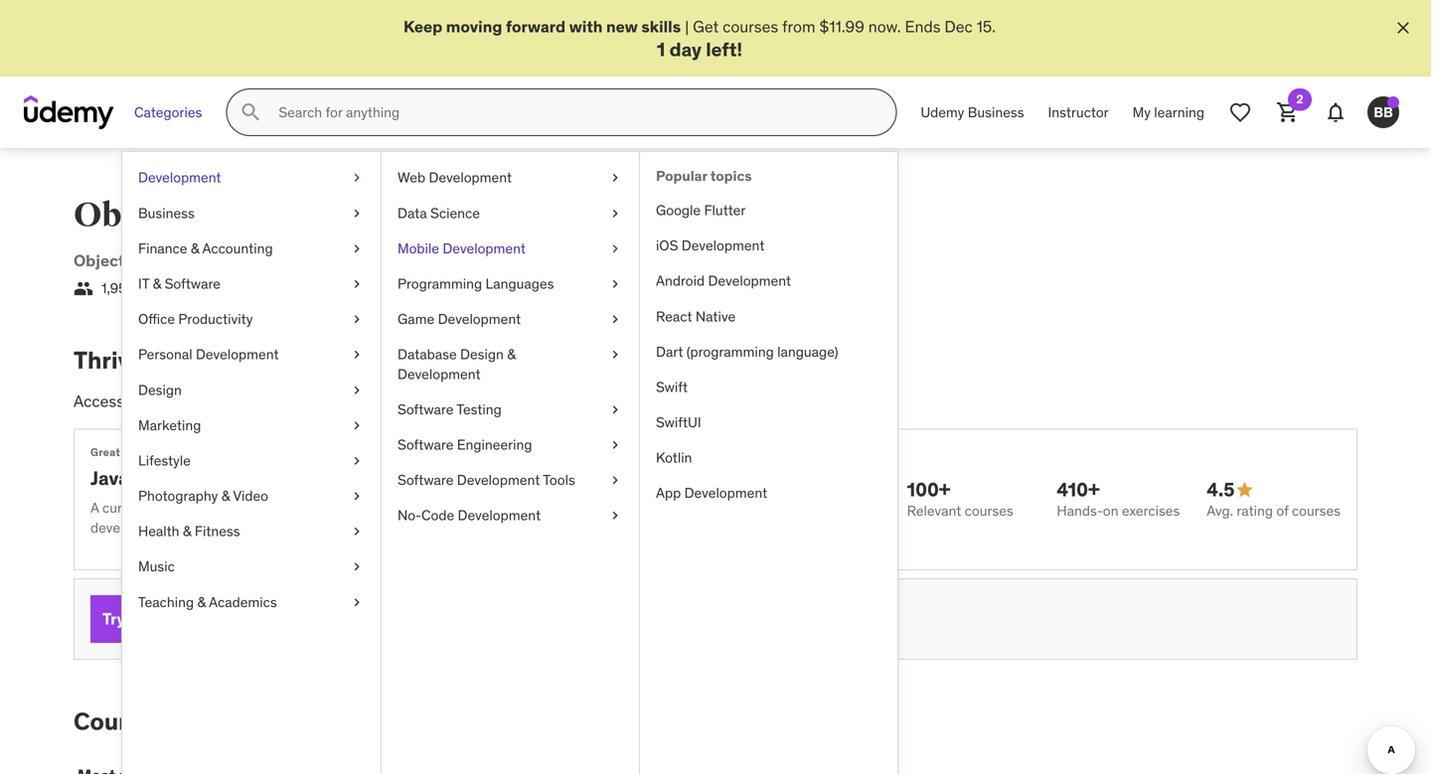 Task type: vqa. For each thing, say whether or not it's contained in the screenshot.
xsmall icon related to Marketing Analytics & Automation
no



Task type: describe. For each thing, give the bounding box(es) containing it.
& for accounting
[[191, 239, 199, 257]]

xsmall image for personal development
[[349, 345, 365, 365]]

android development
[[656, 272, 791, 290]]

ios development link
[[640, 228, 898, 264]]

data science link
[[382, 196, 639, 231]]

0 vertical spatial personal
[[138, 346, 192, 363]]

moving
[[446, 16, 502, 37]]

languages
[[486, 275, 554, 293]]

google flutter
[[656, 201, 746, 219]]

development down software development tools link
[[458, 507, 541, 524]]

development up help
[[457, 471, 540, 489]]

thrive in your career
[[74, 345, 303, 375]]

my
[[1133, 103, 1151, 121]]

video
[[233, 487, 268, 505]]

health
[[138, 522, 179, 540]]

1 vertical spatial development link
[[381, 251, 483, 271]]

1 horizontal spatial plan
[[675, 391, 707, 412]]

oriented for object oriented programming relates to development it & software
[[128, 251, 195, 271]]

categories button
[[122, 89, 214, 136]]

react native link
[[640, 299, 898, 334]]

relevant
[[907, 502, 961, 520]]

roles
[[525, 391, 559, 412]]

$11.99
[[819, 16, 865, 37]]

developers
[[133, 466, 235, 490]]

udemy business
[[921, 103, 1024, 121]]

great
[[90, 445, 120, 459]]

engineering
[[457, 436, 532, 454]]

swiftui
[[656, 414, 701, 431]]

office productivity
[[138, 310, 253, 328]]

with inside keep moving forward with new skills | get courses from $11.99 now. ends dec 15. 1 day left!
[[569, 16, 603, 37]]

subscription.
[[710, 391, 802, 412]]

1
[[657, 37, 665, 61]]

xsmall image for lifestyle
[[349, 451, 365, 471]]

exercises inside great for java developers a curated collection of courses and hands-on practice exercises to help you advance as a java developer.
[[428, 499, 486, 517]]

career
[[231, 345, 303, 375]]

popular
[[656, 167, 707, 185]]

it inside "link"
[[138, 275, 149, 293]]

business inside business link
[[138, 204, 195, 222]]

development down categories dropdown button
[[138, 169, 221, 187]]

at
[[372, 610, 385, 628]]

forward
[[506, 16, 566, 37]]

courses inside keep moving forward with new skills | get courses from $11.99 now. ends dec 15. 1 day left!
[[723, 16, 778, 37]]

topics
[[710, 167, 752, 185]]

software for software testing
[[398, 400, 454, 418]]

courses right the rating
[[1292, 502, 1341, 520]]

no-
[[398, 507, 421, 524]]

my learning link
[[1121, 89, 1217, 136]]

4.5
[[1207, 478, 1235, 501]]

free
[[261, 609, 291, 629]]

business inside udemy business link
[[968, 103, 1024, 121]]

of inside great for java developers a curated collection of courses and hands-on practice exercises to help you advance as a java developer.
[[217, 499, 229, 517]]

development down the data science
[[381, 251, 483, 271]]

app development
[[656, 484, 767, 502]]

of right the rating
[[1277, 502, 1289, 520]]

with inside thrive in your career element
[[563, 391, 593, 412]]

xsmall image for web development
[[607, 168, 623, 188]]

great for java developers a curated collection of courses and hands-on practice exercises to help you advance as a java developer.
[[90, 445, 669, 536]]

health & fitness link
[[122, 514, 381, 549]]

(programming
[[687, 343, 774, 361]]

after
[[501, 610, 530, 628]]

per
[[434, 610, 454, 628]]

xsmall image for health & fitness
[[349, 522, 365, 541]]

xsmall image for music
[[349, 557, 365, 577]]

avg.
[[1207, 502, 1233, 520]]

100+ relevant courses
[[907, 478, 1014, 520]]

software for software development tools
[[398, 471, 454, 489]]

web development link
[[382, 160, 639, 196]]

office
[[138, 310, 175, 328]]

app
[[656, 484, 681, 502]]

demand
[[463, 391, 521, 412]]

programming languages link
[[382, 266, 639, 302]]

object for object oriented programming courses
[[74, 195, 180, 236]]

a inside great for java developers a curated collection of courses and hands-on practice exercises to help you advance as a java developer.
[[633, 499, 641, 517]]

xsmall image for software engineering
[[607, 435, 623, 455]]

new
[[606, 16, 638, 37]]

shopping cart with 2 items image
[[1276, 101, 1300, 124]]

mobile development element
[[639, 152, 898, 774]]

starting at $16.58 per month after trial. cancel anytime.
[[319, 610, 663, 628]]

udemy image
[[24, 96, 114, 129]]

my learning
[[1133, 103, 1205, 121]]

day
[[670, 37, 702, 61]]

1 horizontal spatial courses
[[568, 195, 697, 236]]

no-code development link
[[382, 498, 639, 533]]

access a collection of top-rated courses curated for in-demand roles with a personal plan subscription.
[[74, 391, 802, 412]]

thrive
[[74, 345, 144, 375]]

app development link
[[640, 476, 898, 511]]

xsmall image for software development tools
[[607, 471, 623, 490]]

design inside database design & development
[[460, 346, 504, 363]]

0 vertical spatial collection
[[140, 391, 209, 412]]

personal development link
[[122, 337, 381, 372]]

wishlist image
[[1228, 101, 1252, 124]]

curated inside great for java developers a curated collection of courses and hands-on practice exercises to help you advance as a java developer.
[[102, 499, 150, 517]]

& for video
[[221, 487, 230, 505]]

& for academics
[[197, 593, 206, 611]]

& for software
[[153, 275, 161, 293]]

testing
[[457, 400, 502, 418]]

swiftui link
[[640, 405, 898, 440]]

development up programming languages
[[443, 239, 526, 257]]

now.
[[868, 16, 901, 37]]

in
[[149, 345, 170, 375]]

development down office productivity link
[[196, 346, 279, 363]]

close image
[[1393, 18, 1413, 38]]

google flutter link
[[640, 193, 898, 228]]

help
[[505, 499, 532, 517]]

instructor
[[1048, 103, 1109, 121]]

small image
[[74, 279, 93, 299]]

1 horizontal spatial to
[[362, 251, 378, 271]]

development up android development
[[682, 237, 765, 255]]

finance & accounting link
[[122, 231, 381, 266]]

on inside the 410+ hands-on exercises
[[1103, 502, 1119, 520]]

xsmall image for programming languages
[[607, 274, 623, 294]]

personal development
[[138, 346, 279, 363]]

submit search image
[[239, 101, 263, 124]]

music link
[[122, 549, 381, 585]]

learners
[[163, 279, 214, 297]]

courses right rated on the bottom of page
[[302, 391, 358, 412]]

mobile
[[398, 239, 439, 257]]

and
[[285, 499, 308, 517]]

rating
[[1237, 502, 1273, 520]]

music
[[138, 558, 175, 576]]

popular topics
[[656, 167, 752, 185]]

1 horizontal spatial for
[[236, 609, 257, 629]]

for inside great for java developers a curated collection of courses and hands-on practice exercises to help you advance as a java developer.
[[123, 445, 138, 459]]

xsmall image for database design & development
[[607, 345, 623, 365]]

dart (programming language)
[[656, 343, 838, 361]]

|
[[685, 16, 689, 37]]

science
[[430, 204, 480, 222]]

flutter
[[704, 201, 746, 219]]

bb
[[1374, 103, 1393, 121]]

0 vertical spatial development link
[[122, 160, 381, 196]]

no-code development
[[398, 507, 541, 524]]

software for software engineering
[[398, 436, 454, 454]]

on inside great for java developers a curated collection of courses and hands-on practice exercises to help you advance as a java developer.
[[355, 499, 371, 517]]

rated
[[261, 391, 298, 412]]



Task type: locate. For each thing, give the bounding box(es) containing it.
& inside database design & development
[[507, 346, 516, 363]]

exercises inside the 410+ hands-on exercises
[[1122, 502, 1180, 520]]

development link down the data science
[[381, 251, 483, 271]]

xsmall image inside mobile development link
[[607, 239, 623, 258]]

0 horizontal spatial curated
[[102, 499, 150, 517]]

oriented up 1,958,817 learners
[[128, 251, 195, 271]]

to inside great for java developers a curated collection of courses and hands-on practice exercises to help you advance as a java developer.
[[489, 499, 502, 517]]

2
[[1296, 92, 1304, 107]]

xsmall image down the hands-
[[349, 522, 365, 541]]

of left top-
[[213, 391, 227, 412]]

xsmall image left google
[[607, 204, 623, 223]]

development inside database design & development
[[398, 365, 481, 383]]

xsmall image inside development link
[[349, 168, 365, 188]]

2 vertical spatial personal
[[129, 609, 195, 629]]

teaching & academics
[[138, 593, 277, 611]]

0 vertical spatial plan
[[675, 391, 707, 412]]

design down the in
[[138, 381, 182, 399]]

xsmall image for data science
[[607, 204, 623, 223]]

a right as
[[633, 499, 641, 517]]

xsmall image inside software engineering link
[[607, 435, 623, 455]]

xsmall image for development
[[349, 168, 365, 188]]

100+
[[907, 478, 951, 501]]

xsmall image inside game development link
[[607, 310, 623, 329]]

2 vertical spatial programming
[[398, 275, 482, 293]]

xsmall image right rated on the bottom of page
[[349, 380, 365, 400]]

to right relates at the left top of the page
[[362, 251, 378, 271]]

left!
[[706, 37, 743, 61]]

1 vertical spatial collection
[[153, 499, 214, 517]]

accounting
[[202, 239, 273, 257]]

0 horizontal spatial you
[[244, 707, 285, 736]]

& right health
[[183, 522, 191, 540]]

programming up game development on the top
[[398, 275, 482, 293]]

database design & development
[[398, 346, 516, 383]]

software engineering link
[[382, 427, 639, 463]]

1 horizontal spatial design
[[460, 346, 504, 363]]

development down kotlin link
[[684, 484, 767, 502]]

exercises left avg.
[[1122, 502, 1180, 520]]

oriented up 'accounting'
[[187, 195, 331, 236]]

2 object from the top
[[74, 251, 125, 271]]

software inside "link"
[[165, 275, 221, 293]]

xsmall image for photography & video
[[349, 487, 365, 506]]

software development tools
[[398, 471, 575, 489]]

xsmall image inside finance & accounting link
[[349, 239, 365, 258]]

of up fitness
[[217, 499, 229, 517]]

0 horizontal spatial on
[[355, 499, 371, 517]]

xsmall image inside software development tools link
[[607, 471, 623, 490]]

for left "in-"
[[420, 391, 439, 412]]

trial.
[[533, 610, 561, 628]]

1,958,817 learners
[[101, 279, 214, 297]]

business right udemy
[[968, 103, 1024, 121]]

curated up developer.
[[102, 499, 150, 517]]

1 object from the top
[[74, 195, 180, 236]]

0 vertical spatial with
[[569, 16, 603, 37]]

development down programming languages
[[438, 310, 521, 328]]

oriented for object oriented programming courses
[[187, 195, 331, 236]]

1 vertical spatial courses
[[74, 707, 166, 736]]

personal up swiftui
[[609, 391, 671, 412]]

software
[[522, 251, 592, 271], [165, 275, 221, 293], [398, 400, 454, 418], [398, 436, 454, 454], [398, 471, 454, 489]]

business up finance
[[138, 204, 195, 222]]

& left video
[[221, 487, 230, 505]]

keep
[[404, 16, 443, 37]]

xsmall image
[[349, 204, 365, 223], [607, 204, 623, 223], [349, 274, 365, 294], [607, 274, 623, 294], [349, 310, 365, 329], [349, 345, 365, 365], [607, 400, 623, 419], [607, 435, 623, 455], [607, 506, 623, 526], [349, 522, 365, 541], [349, 593, 365, 612]]

1 vertical spatial to
[[489, 499, 502, 517]]

to left help
[[489, 499, 502, 517]]

you right help
[[535, 499, 557, 517]]

lifestyle
[[138, 452, 191, 470]]

with right "roles"
[[563, 391, 593, 412]]

udemy business link
[[909, 89, 1036, 136]]

1 horizontal spatial exercises
[[1122, 502, 1180, 520]]

developer.
[[90, 519, 155, 536]]

xsmall image for teaching & academics
[[349, 593, 365, 612]]

object for object oriented programming relates to development it & software
[[74, 251, 125, 271]]

courses right relevant
[[965, 502, 1014, 520]]

xsmall image inside business link
[[349, 204, 365, 223]]

xsmall image for finance & accounting
[[349, 239, 365, 258]]

lifestyle link
[[122, 443, 381, 479]]

xsmall image up starting
[[349, 557, 365, 577]]

xsmall image left android
[[607, 274, 623, 294]]

0 horizontal spatial exercises
[[428, 499, 486, 517]]

1 horizontal spatial a
[[597, 391, 605, 412]]

xsmall image left react
[[607, 310, 623, 329]]

collection up health & fitness
[[153, 499, 214, 517]]

xsmall image inside data science link
[[607, 204, 623, 223]]

object up finance
[[74, 195, 180, 236]]

1 vertical spatial programming
[[199, 251, 303, 271]]

object oriented programming relates to development it & software
[[74, 251, 592, 271]]

& right teaching
[[197, 593, 206, 611]]

for
[[420, 391, 439, 412], [123, 445, 138, 459], [236, 609, 257, 629]]

xsmall image for game development
[[607, 310, 623, 329]]

xsmall image inside health & fitness link
[[349, 522, 365, 541]]

react native
[[656, 307, 736, 325]]

design link
[[122, 372, 381, 408]]

photography
[[138, 487, 218, 505]]

marketing
[[138, 416, 201, 434]]

xsmall image for business
[[349, 204, 365, 223]]

xsmall image inside software testing link
[[607, 400, 623, 419]]

cancel
[[564, 610, 607, 628]]

courses to get you started
[[74, 707, 373, 736]]

software down software testing at the bottom left of page
[[398, 436, 454, 454]]

hands-
[[1057, 502, 1103, 520]]

from
[[782, 16, 816, 37]]

development down database
[[398, 365, 481, 383]]

personal right "try" at bottom
[[129, 609, 195, 629]]

xsmall image for marketing
[[349, 416, 365, 435]]

month
[[457, 610, 498, 628]]

2 horizontal spatial a
[[633, 499, 641, 517]]

health & fitness
[[138, 522, 240, 540]]

xsmall image
[[349, 168, 365, 188], [607, 168, 623, 188], [349, 239, 365, 258], [607, 239, 623, 258], [607, 310, 623, 329], [607, 345, 623, 365], [349, 380, 365, 400], [349, 416, 365, 435], [349, 451, 365, 471], [607, 471, 623, 490], [349, 487, 365, 506], [349, 557, 365, 577]]

0 horizontal spatial for
[[123, 445, 138, 459]]

avg. rating of courses
[[1207, 502, 1341, 520]]

& left learners
[[153, 275, 161, 293]]

react
[[656, 307, 692, 325]]

design down game development on the top
[[460, 346, 504, 363]]

development link down submit search icon
[[122, 160, 381, 196]]

with left new
[[569, 16, 603, 37]]

productivity
[[178, 310, 253, 328]]

0 horizontal spatial a
[[128, 391, 136, 412]]

1 vertical spatial business
[[138, 204, 195, 222]]

object
[[74, 195, 180, 236], [74, 251, 125, 271]]

it & software
[[138, 275, 221, 293]]

software up languages
[[522, 251, 592, 271]]

courses inside 100+ relevant courses
[[965, 502, 1014, 520]]

2 horizontal spatial to
[[489, 499, 502, 517]]

&
[[191, 239, 199, 257], [508, 251, 519, 271], [153, 275, 161, 293], [507, 346, 516, 363], [221, 487, 230, 505], [183, 522, 191, 540], [197, 593, 206, 611]]

0 horizontal spatial courses
[[74, 707, 166, 736]]

xsmall image inside photography & video "link"
[[349, 487, 365, 506]]

xsmall image left swiftui
[[607, 400, 623, 419]]

2 horizontal spatial for
[[420, 391, 439, 412]]

software testing link
[[382, 392, 639, 427]]

game development
[[398, 310, 521, 328]]

small image
[[1235, 480, 1255, 500]]

0 horizontal spatial business
[[138, 204, 195, 222]]

xsmall image up great for java developers a curated collection of courses and hands-on practice exercises to help you advance as a java developer.
[[349, 416, 365, 435]]

it up programming languages
[[491, 251, 505, 271]]

code
[[421, 507, 454, 524]]

0 vertical spatial oriented
[[187, 195, 331, 236]]

410+
[[1057, 478, 1100, 501]]

keep moving forward with new skills | get courses from $11.99 now. ends dec 15. 1 day left!
[[404, 16, 996, 61]]

finance
[[138, 239, 187, 257]]

& down game development link
[[507, 346, 516, 363]]

0 vertical spatial design
[[460, 346, 504, 363]]

a right "roles"
[[597, 391, 605, 412]]

xsmall image left at at bottom
[[349, 593, 365, 612]]

Search for anything text field
[[275, 96, 872, 129]]

software testing
[[398, 400, 502, 418]]

xsmall image left popular
[[607, 168, 623, 188]]

xsmall image left practice
[[349, 487, 365, 506]]

plan
[[675, 391, 707, 412], [199, 609, 232, 629]]

skills
[[641, 16, 681, 37]]

courses
[[723, 16, 778, 37], [302, 391, 358, 412], [233, 499, 281, 517], [965, 502, 1014, 520], [1292, 502, 1341, 520]]

top-
[[231, 391, 261, 412]]

finance & accounting
[[138, 239, 273, 257]]

for left free
[[236, 609, 257, 629]]

access
[[74, 391, 124, 412]]

it up office
[[138, 275, 149, 293]]

programming down business link
[[199, 251, 303, 271]]

0 horizontal spatial it & software link
[[122, 266, 381, 302]]

xsmall image inside office productivity link
[[349, 310, 365, 329]]

0 horizontal spatial to
[[172, 707, 195, 736]]

1 vertical spatial design
[[138, 381, 182, 399]]

0 vertical spatial curated
[[362, 391, 416, 412]]

xsmall image for it & software
[[349, 274, 365, 294]]

xsmall image inside the music link
[[349, 557, 365, 577]]

0 horizontal spatial plan
[[199, 609, 232, 629]]

a right access
[[128, 391, 136, 412]]

try personal plan for free link
[[90, 595, 303, 643]]

1 vertical spatial you
[[244, 707, 285, 736]]

mobile development link
[[382, 231, 639, 266]]

development down "ios development" link
[[708, 272, 791, 290]]

it & software link up languages
[[483, 251, 592, 271]]

your
[[176, 345, 225, 375]]

xsmall image inside lifestyle link
[[349, 451, 365, 471]]

xsmall image up as
[[607, 471, 623, 490]]

1 horizontal spatial curated
[[362, 391, 416, 412]]

1 vertical spatial with
[[563, 391, 593, 412]]

xsmall image left game
[[349, 310, 365, 329]]

1 horizontal spatial business
[[968, 103, 1024, 121]]

software up code
[[398, 471, 454, 489]]

web development
[[398, 169, 512, 187]]

1 horizontal spatial it & software link
[[483, 251, 592, 271]]

xsmall image up object oriented programming relates to development it & software
[[349, 204, 365, 223]]

collection up marketing
[[140, 391, 209, 412]]

google
[[656, 201, 701, 219]]

1 vertical spatial object
[[74, 251, 125, 271]]

you inside great for java developers a curated collection of courses and hands-on practice exercises to help you advance as a java developer.
[[535, 499, 557, 517]]

instructor link
[[1036, 89, 1121, 136]]

office productivity link
[[122, 302, 381, 337]]

1 horizontal spatial it
[[491, 251, 505, 271]]

you have alerts image
[[1387, 97, 1399, 109]]

thrive in your career element
[[74, 345, 1358, 660]]

learning
[[1154, 103, 1205, 121]]

programming for relates
[[199, 251, 303, 271]]

1 vertical spatial oriented
[[128, 251, 195, 271]]

& for fitness
[[183, 522, 191, 540]]

exercises down software development tools
[[428, 499, 486, 517]]

xsmall image inside no-code development link
[[607, 506, 623, 526]]

software up software engineering
[[398, 400, 454, 418]]

collection inside great for java developers a curated collection of courses and hands-on practice exercises to help you advance as a java developer.
[[153, 499, 214, 517]]

xsmall image inside the marketing link
[[349, 416, 365, 435]]

xsmall image left kotlin
[[607, 435, 623, 455]]

programming up 'mobile development'
[[338, 195, 562, 236]]

programming for courses
[[338, 195, 562, 236]]

it
[[491, 251, 505, 271], [138, 275, 149, 293]]

15.
[[977, 16, 996, 37]]

ios
[[656, 237, 678, 255]]

xsmall image up the hands-
[[349, 451, 365, 471]]

1 horizontal spatial on
[[1103, 502, 1119, 520]]

development link
[[122, 160, 381, 196], [381, 251, 483, 271]]

xsmall image left ios
[[607, 239, 623, 258]]

0 vertical spatial courses
[[568, 195, 697, 236]]

xsmall image for no-code development
[[607, 506, 623, 526]]

native
[[696, 307, 736, 325]]

xsmall image inside the database design & development "link"
[[607, 345, 623, 365]]

courses up left!
[[723, 16, 778, 37]]

xsmall image inside design link
[[349, 380, 365, 400]]

courses inside great for java developers a curated collection of courses and hands-on practice exercises to help you advance as a java developer.
[[233, 499, 281, 517]]

xsmall image down object oriented programming courses
[[349, 239, 365, 258]]

1 vertical spatial personal
[[609, 391, 671, 412]]

1 horizontal spatial you
[[535, 499, 557, 517]]

0 horizontal spatial design
[[138, 381, 182, 399]]

xsmall image for mobile development
[[607, 239, 623, 258]]

you right 'get'
[[244, 707, 285, 736]]

xsmall image inside web development link
[[607, 168, 623, 188]]

0 vertical spatial you
[[535, 499, 557, 517]]

0 vertical spatial business
[[968, 103, 1024, 121]]

xsmall image left dart
[[607, 345, 623, 365]]

xsmall image left java
[[607, 506, 623, 526]]

it & software link down 'accounting'
[[122, 266, 381, 302]]

1 vertical spatial curated
[[102, 499, 150, 517]]

it & software link
[[483, 251, 592, 271], [122, 266, 381, 302]]

udemy
[[921, 103, 964, 121]]

try
[[102, 609, 125, 629]]

get
[[693, 16, 719, 37]]

development up science
[[429, 169, 512, 187]]

object up small image at the top
[[74, 251, 125, 271]]

1,958,817
[[101, 279, 160, 297]]

xsmall image for office productivity
[[349, 310, 365, 329]]

2 vertical spatial for
[[236, 609, 257, 629]]

& right finance
[[191, 239, 199, 257]]

xsmall image for design
[[349, 380, 365, 400]]

0 vertical spatial to
[[362, 251, 378, 271]]

xsmall image inside teaching & academics link
[[349, 593, 365, 612]]

language)
[[777, 343, 838, 361]]

as
[[616, 499, 630, 517]]

academics
[[209, 593, 277, 611]]

courses left and
[[233, 499, 281, 517]]

0 vertical spatial it
[[491, 251, 505, 271]]

xsmall image inside programming languages link
[[607, 274, 623, 294]]

0 vertical spatial for
[[420, 391, 439, 412]]

& up languages
[[508, 251, 519, 271]]

0 vertical spatial object
[[74, 195, 180, 236]]

dart
[[656, 343, 683, 361]]

1 vertical spatial for
[[123, 445, 138, 459]]

bb link
[[1360, 89, 1407, 136]]

software up 'office productivity'
[[165, 275, 221, 293]]

xsmall image up object oriented programming courses
[[349, 168, 365, 188]]

curated down database
[[362, 391, 416, 412]]

xsmall image down object oriented programming relates to development it & software
[[349, 274, 365, 294]]

xsmall image for software testing
[[607, 400, 623, 419]]

to left 'get'
[[172, 707, 195, 736]]

xsmall image inside personal development link
[[349, 345, 365, 365]]

0 horizontal spatial it
[[138, 275, 149, 293]]

0 vertical spatial programming
[[338, 195, 562, 236]]

xsmall image left database
[[349, 345, 365, 365]]

for right the great at the left of the page
[[123, 445, 138, 459]]

1 vertical spatial plan
[[199, 609, 232, 629]]

2 vertical spatial to
[[172, 707, 195, 736]]

1 vertical spatial it
[[138, 275, 149, 293]]

notifications image
[[1324, 101, 1348, 124]]

personal down office
[[138, 346, 192, 363]]

personal
[[138, 346, 192, 363], [609, 391, 671, 412], [129, 609, 195, 629]]



